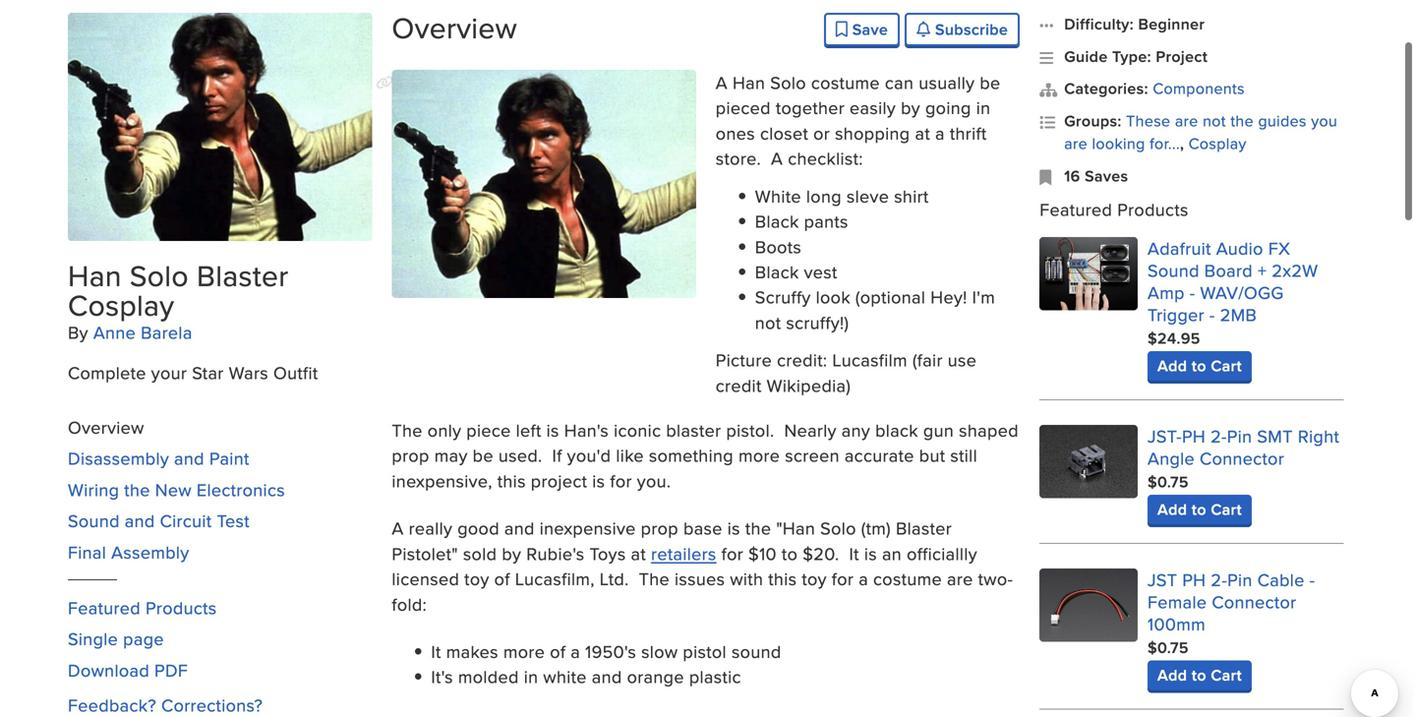 Task type: describe. For each thing, give the bounding box(es) containing it.
female
[[1148, 589, 1207, 614]]

you'd
[[567, 443, 611, 468]]

cosplay inside , cosplay
[[1189, 132, 1247, 154]]

solo inside 'han solo blaster cosplay by anne barela'
[[130, 254, 189, 297]]

shaped
[[959, 418, 1019, 443]]

1 horizontal spatial -
[[1210, 302, 1215, 327]]

the only piece left is han's iconic blaster pistol.  nearly any black gun shaped prop may be used.  if you'd like something more screen accurate but still inexpensive, this project is for you.
[[392, 418, 1019, 493]]

page
[[123, 626, 164, 651]]

not inside these are not the guides you are looking for...
[[1203, 109, 1226, 132]]

single
[[68, 626, 118, 651]]

16 saves
[[1064, 164, 1129, 187]]

0 horizontal spatial -
[[1190, 280, 1196, 305]]

pistolet"
[[392, 541, 458, 566]]

bell o image
[[917, 21, 931, 37]]

an
[[882, 541, 902, 566]]

products for featured products single page download pdf
[[146, 595, 217, 620]]

use
[[948, 347, 977, 372]]

of inside for $10 to $20.  it is an officiallly licensed toy of lucasfilm, ltd.  the issues with this toy for a costume are two- fold:
[[494, 566, 510, 591]]

guide navigation element
[[68, 405, 372, 693]]

credit
[[716, 373, 762, 398]]

boots
[[755, 234, 802, 259]]

the inside overview disassembly and paint wiring the new electronics sound and circuit test final assembly
[[124, 477, 150, 502]]

lucasfilm,
[[515, 566, 595, 591]]

skill level image
[[1040, 13, 1055, 35]]

barela
[[141, 320, 192, 345]]

components link
[[1153, 77, 1245, 100]]

guide pages element
[[68, 405, 372, 574]]

by
[[68, 320, 88, 345]]

molded
[[458, 664, 519, 689]]

by inside a really good and inexpensive prop base is the "han solo (tm) blaster pistolet" sold by rubie's toys at
[[502, 541, 522, 566]]

retailers link
[[651, 541, 717, 566]]

picture
[[716, 347, 772, 372]]

guide
[[1064, 45, 1108, 68]]

more inside the it makes more of a 1950's slow pistol sound it's molded in white and orange plastic
[[503, 639, 545, 664]]

may
[[434, 443, 468, 468]]

prop inside the only piece left is han's iconic blaster pistol.  nearly any black gun shaped prop may be used.  if you'd like something more screen accurate but still inexpensive, this project is for you.
[[392, 443, 430, 468]]

screen
[[785, 443, 840, 468]]

cart inside adafruit audio fx sound board + 2x2w amp - wav/ogg trigger - 2mb $24.95 add to cart
[[1211, 354, 1242, 377]]

$0.75 inside jst ph 2-pin cable - female connector 100mm $0.75 add to cart
[[1148, 636, 1189, 659]]

for inside the only piece left is han's iconic blaster pistol.  nearly any black gun shaped prop may be used.  if you'd like something more screen accurate but still inexpensive, this project is for you.
[[610, 468, 632, 493]]

pin for smt
[[1227, 423, 1253, 448]]

fx
[[1269, 235, 1291, 260]]

be inside a han solo costume can usually be pieced together easily by going in ones closet or shopping at a thrift store.  a checklist:
[[980, 70, 1001, 95]]

,
[[1180, 132, 1185, 155]]

pdf
[[154, 657, 188, 683]]

groups:
[[1064, 109, 1126, 132]]

featured products link
[[68, 595, 217, 620]]

circuit
[[160, 508, 212, 533]]

ph for female
[[1183, 567, 1206, 592]]

jst-
[[1148, 423, 1182, 448]]

"han
[[776, 516, 816, 541]]

ones
[[716, 120, 755, 145]]

iconic
[[614, 418, 661, 443]]

wav/ogg
[[1201, 280, 1284, 305]]

components_hansolo.jpg image
[[392, 70, 696, 298]]

inexpensive,
[[392, 468, 493, 493]]

only
[[428, 418, 462, 443]]

(tm)
[[861, 516, 891, 541]]

difficulty: beginner
[[1064, 12, 1205, 35]]

it makes more of a 1950's slow pistol sound it's molded in white and orange plastic
[[431, 639, 782, 689]]

guide categories element
[[1040, 77, 1344, 100]]

is inside a really good and inexpensive prop base is the "han solo (tm) blaster pistolet" sold by rubie's toys at
[[728, 516, 741, 541]]

paint
[[209, 446, 249, 471]]

save
[[848, 18, 888, 41]]

(optional
[[856, 284, 926, 310]]

difficulty:
[[1064, 12, 1134, 35]]

makes
[[446, 639, 499, 664]]

save link
[[824, 13, 900, 46]]

favorites count image
[[1040, 165, 1055, 187]]

project
[[1156, 45, 1208, 68]]

and inside a really good and inexpensive prop base is the "han solo (tm) blaster pistolet" sold by rubie's toys at
[[504, 516, 535, 541]]

download
[[68, 657, 150, 683]]

16
[[1064, 164, 1081, 187]]

assembly
[[111, 539, 189, 564]]

2 black from the top
[[755, 259, 799, 284]]

beginner
[[1138, 12, 1205, 35]]

good
[[458, 516, 500, 541]]

is right left
[[547, 418, 559, 443]]

to inside jst ph 2-pin cable - female connector 100mm $0.75 add to cart
[[1192, 663, 1207, 686]]

ph for angle
[[1182, 423, 1206, 448]]

blaster inside a really good and inexpensive prop base is the "han solo (tm) blaster pistolet" sold by rubie's toys at
[[896, 516, 952, 541]]

single page link
[[68, 626, 164, 651]]

guide groups element
[[1040, 109, 1344, 155]]

sound
[[732, 639, 782, 664]]

featured for featured products
[[1040, 197, 1113, 222]]

store.
[[716, 146, 761, 171]]

sound inside adafruit audio fx sound board + 2x2w amp - wav/ogg trigger - 2mb $24.95 add to cart
[[1148, 258, 1200, 283]]

hey!
[[931, 284, 968, 310]]

pin for cable
[[1228, 567, 1253, 592]]

2 horizontal spatial are
[[1175, 109, 1199, 132]]

$0.75 inside jst-ph 2-pin smt right angle connector $0.75 add to cart
[[1148, 470, 1189, 493]]

jst ph 2-pin cable - female connector 100mm $0.75 add to cart
[[1148, 567, 1316, 686]]

the inside these are not the guides you are looking for...
[[1231, 109, 1254, 132]]

jst
[[1148, 567, 1178, 592]]

in inside the it makes more of a 1950's slow pistol sound it's molded in white and orange plastic
[[524, 664, 538, 689]]

outfit
[[273, 360, 318, 385]]

categories:
[[1064, 77, 1149, 100]]

officiallly
[[907, 541, 978, 566]]

download pdf link
[[68, 657, 188, 683]]

together
[[776, 95, 845, 120]]

going
[[926, 95, 972, 120]]

jst-ph 2-pin smt right angle connector $0.75 add to cart
[[1148, 423, 1340, 521]]

fold:
[[392, 591, 427, 617]]

to inside adafruit audio fx sound board + 2x2w amp - wav/ogg trigger - 2mb $24.95 add to cart
[[1192, 354, 1207, 377]]

2- for angle
[[1211, 423, 1227, 448]]

ltd.
[[600, 566, 629, 591]]

featured products single page download pdf
[[68, 595, 217, 683]]

scruffy!)
[[786, 310, 849, 335]]

add to cart link for trigger
[[1148, 351, 1252, 380]]

it's
[[431, 664, 453, 689]]

gun
[[924, 418, 954, 443]]

featured for featured products single page download pdf
[[68, 595, 141, 620]]

final
[[68, 539, 106, 564]]

board
[[1205, 258, 1253, 283]]

at inside a really good and inexpensive prop base is the "han solo (tm) blaster pistolet" sold by rubie's toys at
[[631, 541, 646, 566]]

1 horizontal spatial are
[[1064, 132, 1088, 154]]

white
[[543, 664, 587, 689]]

guide favorites count element
[[1040, 164, 1344, 187]]

a inside the it makes more of a 1950's slow pistol sound it's molded in white and orange plastic
[[571, 639, 580, 664]]

guide resources element
[[68, 585, 372, 693]]

100mm
[[1148, 611, 1206, 636]]

han solo blaster cosplay image
[[68, 13, 372, 241]]

costume inside a han solo costume can usually be pieced together easily by going in ones closet or shopping at a thrift store.  a checklist:
[[811, 70, 880, 95]]

wiring
[[68, 477, 119, 502]]

bookmark o image
[[836, 21, 848, 37]]

adafruit audio fx sound board + 2x2w amp - wav/ogg trigger - 2mb link
[[1148, 235, 1319, 327]]



Task type: locate. For each thing, give the bounding box(es) containing it.
pin left smt
[[1227, 423, 1253, 448]]

pin inside jst ph 2-pin cable - female connector 100mm $0.75 add to cart
[[1228, 567, 1253, 592]]

prop
[[392, 443, 430, 468], [641, 516, 679, 541]]

0 vertical spatial in
[[976, 95, 991, 120]]

1 vertical spatial this
[[768, 566, 797, 591]]

(fair
[[913, 347, 943, 372]]

0 vertical spatial at
[[915, 120, 931, 145]]

a inside for $10 to $20.  it is an officiallly licensed toy of lucasfilm, ltd.  the issues with this toy for a costume are two- fold:
[[859, 566, 869, 591]]

3 add to cart link from the top
[[1148, 660, 1252, 690]]

by right sold
[[502, 541, 522, 566]]

to inside jst-ph 2-pin smt right angle connector $0.75 add to cart
[[1192, 498, 1207, 521]]

0 vertical spatial prop
[[392, 443, 430, 468]]

connector for smt
[[1200, 445, 1285, 470]]

add inside jst ph 2-pin cable - female connector 100mm $0.75 add to cart
[[1158, 663, 1188, 686]]

picture credit: lucasfilm (fair use credit wikipedia)
[[716, 347, 977, 398]]

of down sold
[[494, 566, 510, 591]]

a han solo costume can usually be pieced together easily by going in ones closet or shopping at a thrift store.  a checklist:
[[716, 70, 1001, 171]]

in inside a han solo costume can usually be pieced together easily by going in ones closet or shopping at a thrift store.  a checklist:
[[976, 95, 991, 120]]

- right cable
[[1310, 567, 1316, 592]]

han's
[[564, 418, 609, 443]]

0 vertical spatial black
[[755, 209, 799, 234]]

this down $10
[[768, 566, 797, 591]]

left
[[516, 418, 542, 443]]

1 vertical spatial 2-
[[1211, 567, 1228, 592]]

0 horizontal spatial are
[[947, 566, 973, 591]]

black
[[876, 418, 919, 443]]

guide information element
[[68, 13, 372, 385]]

0 horizontal spatial prop
[[392, 443, 430, 468]]

1 vertical spatial more
[[503, 639, 545, 664]]

plastic
[[689, 664, 741, 689]]

1 horizontal spatial this
[[768, 566, 797, 591]]

2 vertical spatial to
[[1192, 663, 1207, 686]]

costume down 'an'
[[873, 566, 942, 591]]

2-
[[1211, 423, 1227, 448], [1211, 567, 1228, 592]]

is right base on the bottom of the page
[[728, 516, 741, 541]]

two-
[[978, 566, 1013, 591]]

top view shot of a red and black jst ph 2-pin cable to female connector - 100mm. image
[[1040, 568, 1138, 642]]

han inside 'han solo blaster cosplay by anne barela'
[[68, 254, 122, 297]]

page content region containing overview
[[376, 6, 1020, 717]]

0 horizontal spatial not
[[755, 310, 781, 335]]

1 vertical spatial to
[[1192, 498, 1207, 521]]

complete
[[68, 360, 146, 385]]

a really good and inexpensive prop base is the "han solo (tm) blaster pistolet" sold by rubie's toys at
[[392, 516, 952, 566]]

anne
[[93, 320, 136, 345]]

han up by on the top left of page
[[68, 254, 122, 297]]

0 horizontal spatial of
[[494, 566, 510, 591]]

electronics
[[197, 477, 285, 502]]

be down piece
[[473, 443, 494, 468]]

guide tagline element
[[68, 360, 372, 385]]

issues
[[675, 566, 725, 591]]

add down 100mm at the bottom
[[1158, 663, 1188, 686]]

jst-ph 2-pin smt right angle connector image
[[1040, 425, 1138, 498]]

1 horizontal spatial blaster
[[896, 516, 952, 541]]

or
[[814, 120, 830, 145]]

2- for female
[[1211, 567, 1228, 592]]

the
[[1231, 109, 1254, 132], [124, 477, 150, 502], [745, 516, 772, 541]]

2- inside jst-ph 2-pin smt right angle connector $0.75 add to cart
[[1211, 423, 1227, 448]]

2 vertical spatial cart
[[1211, 663, 1242, 686]]

solo up barela
[[130, 254, 189, 297]]

products inside featured products single page download pdf
[[146, 595, 217, 620]]

categories image
[[1040, 77, 1055, 100]]

the left new in the left of the page
[[124, 477, 150, 502]]

sound inside overview disassembly and paint wiring the new electronics sound and circuit test final assembly
[[68, 508, 120, 533]]

a up white
[[571, 639, 580, 664]]

0 vertical spatial not
[[1203, 109, 1226, 132]]

right
[[1298, 423, 1340, 448]]

licensed
[[392, 566, 460, 591]]

cosplay inside 'han solo blaster cosplay by anne barela'
[[68, 284, 174, 326]]

1 horizontal spatial by
[[901, 95, 921, 120]]

prop inside a really good and inexpensive prop base is the "han solo (tm) blaster pistolet" sold by rubie's toys at
[[641, 516, 679, 541]]

in up thrift
[[976, 95, 991, 120]]

0 horizontal spatial overview
[[68, 415, 144, 440]]

0 horizontal spatial the
[[124, 477, 150, 502]]

overview for overview disassembly and paint wiring the new electronics sound and circuit test final assembly
[[68, 415, 144, 440]]

and
[[174, 446, 204, 471], [125, 508, 155, 533], [504, 516, 535, 541], [592, 664, 622, 689]]

blaster inside 'han solo blaster cosplay by anne barela'
[[197, 254, 289, 297]]

page content region for guide type 'element'
[[376, 6, 1020, 717]]

of inside the it makes more of a 1950's slow pistol sound it's molded in white and orange plastic
[[550, 639, 566, 664]]

0 vertical spatial the
[[1231, 109, 1254, 132]]

connector inside jst-ph 2-pin smt right angle connector $0.75 add to cart
[[1200, 445, 1285, 470]]

0 vertical spatial be
[[980, 70, 1001, 95]]

more up molded
[[503, 639, 545, 664]]

1 horizontal spatial at
[[915, 120, 931, 145]]

subscribe link
[[905, 13, 1020, 46]]

be right usually
[[980, 70, 1001, 95]]

overview up disassembly on the bottom of page
[[68, 415, 144, 440]]

audio
[[1217, 235, 1264, 260]]

1 vertical spatial han
[[68, 254, 122, 297]]

0 vertical spatial this
[[497, 468, 526, 493]]

2 horizontal spatial for
[[832, 566, 854, 591]]

1 page content region from the top
[[376, 6, 1020, 717]]

0 vertical spatial of
[[494, 566, 510, 591]]

1 horizontal spatial solo
[[770, 70, 806, 95]]

1 add to cart link from the top
[[1148, 351, 1252, 380]]

page content region
[[376, 6, 1020, 717], [376, 70, 1020, 717]]

final assembly link
[[68, 539, 189, 564]]

not
[[1203, 109, 1226, 132], [755, 310, 781, 335]]

costume
[[811, 70, 880, 95], [873, 566, 942, 591]]

to down 100mm at the bottom
[[1192, 663, 1207, 686]]

in
[[976, 95, 991, 120], [524, 664, 538, 689]]

1 vertical spatial by
[[502, 541, 522, 566]]

costume inside for $10 to $20.  it is an officiallly licensed toy of lucasfilm, ltd.  the issues with this toy for a costume are two- fold:
[[873, 566, 942, 591]]

ph inside jst ph 2-pin cable - female connector 100mm $0.75 add to cart
[[1183, 567, 1206, 592]]

0 horizontal spatial solo
[[130, 254, 189, 297]]

add down angle
[[1158, 498, 1188, 521]]

to down $24.95
[[1192, 354, 1207, 377]]

blaster
[[197, 254, 289, 297], [896, 516, 952, 541]]

usually
[[919, 70, 975, 95]]

- left 2mb
[[1210, 302, 1215, 327]]

for $10 to $20.  it is an officiallly licensed toy of lucasfilm, ltd.  the issues with this toy for a costume are two- fold:
[[392, 541, 1013, 617]]

in left white
[[524, 664, 538, 689]]

products inside featured products for guide "region"
[[1118, 197, 1189, 222]]

1 $0.75 from the top
[[1148, 470, 1189, 493]]

0 horizontal spatial a
[[392, 516, 404, 541]]

connector right angle
[[1200, 445, 1285, 470]]

rubie's
[[526, 541, 585, 566]]

$0.75 down 'jst-'
[[1148, 470, 1189, 493]]

2- right female
[[1211, 567, 1228, 592]]

1 vertical spatial overview
[[68, 415, 144, 440]]

a inside a really good and inexpensive prop base is the "han solo (tm) blaster pistolet" sold by rubie's toys at
[[392, 516, 404, 541]]

1 vertical spatial be
[[473, 443, 494, 468]]

by down can
[[901, 95, 921, 120]]

a for a really good and inexpensive prop base is the "han solo (tm) blaster pistolet" sold by rubie's toys at
[[392, 516, 404, 541]]

looking
[[1092, 132, 1146, 154]]

guide type image
[[1040, 45, 1055, 68]]

1 vertical spatial of
[[550, 639, 566, 664]]

0 vertical spatial connector
[[1200, 445, 1285, 470]]

connector right female
[[1212, 589, 1297, 614]]

$0.75 down female
[[1148, 636, 1189, 659]]

1 vertical spatial products
[[146, 595, 217, 620]]

1 vertical spatial connector
[[1212, 589, 1297, 614]]

at down going on the top of the page
[[915, 120, 931, 145]]

and down 1950's
[[592, 664, 622, 689]]

for up with
[[722, 541, 744, 566]]

is down you'd
[[592, 468, 605, 493]]

0 vertical spatial solo
[[770, 70, 806, 95]]

2 vertical spatial add
[[1158, 663, 1188, 686]]

0 vertical spatial by
[[901, 95, 921, 120]]

shirt
[[894, 183, 929, 208]]

solo inside a really good and inexpensive prop base is the "han solo (tm) blaster pistolet" sold by rubie's toys at
[[820, 516, 857, 541]]

2 horizontal spatial solo
[[820, 516, 857, 541]]

categories: components
[[1064, 77, 1245, 100]]

more down pistol.
[[739, 443, 780, 468]]

1 horizontal spatial cosplay
[[1189, 132, 1247, 154]]

but
[[919, 443, 946, 468]]

0 vertical spatial blaster
[[197, 254, 289, 297]]

credit:
[[777, 347, 828, 372]]

3 to from the top
[[1192, 663, 1207, 686]]

1 horizontal spatial for
[[722, 541, 744, 566]]

1 toy from the left
[[464, 566, 489, 591]]

0 vertical spatial products
[[1118, 197, 1189, 222]]

featured inside "region"
[[1040, 197, 1113, 222]]

add to cart link
[[1148, 351, 1252, 380], [1148, 495, 1252, 524], [1148, 660, 1252, 690]]

1 horizontal spatial the
[[745, 516, 772, 541]]

and up wiring the new electronics link
[[174, 446, 204, 471]]

at right toys
[[631, 541, 646, 566]]

it
[[431, 639, 441, 664]]

han up pieced
[[733, 70, 766, 95]]

pistol
[[683, 639, 727, 664]]

overview disassembly and paint wiring the new electronics sound and circuit test final assembly
[[68, 415, 285, 564]]

slow
[[641, 639, 678, 664]]

2 cart from the top
[[1211, 498, 1242, 521]]

a
[[716, 70, 728, 95], [392, 516, 404, 541]]

a down (tm)
[[859, 566, 869, 591]]

blaster up wars
[[197, 254, 289, 297]]

at
[[915, 120, 931, 145], [631, 541, 646, 566]]

jst-ph 2-pin smt right angle connector link
[[1148, 423, 1340, 470]]

1 horizontal spatial prop
[[641, 516, 679, 541]]

pieced
[[716, 95, 771, 120]]

really
[[409, 516, 453, 541]]

- inside jst ph 2-pin cable - female connector 100mm $0.75 add to cart
[[1310, 567, 1316, 592]]

0 horizontal spatial a
[[571, 639, 580, 664]]

3 add from the top
[[1158, 663, 1188, 686]]

solo
[[770, 70, 806, 95], [130, 254, 189, 297], [820, 516, 857, 541]]

2 horizontal spatial -
[[1310, 567, 1316, 592]]

0 horizontal spatial by
[[502, 541, 522, 566]]

products up adafruit
[[1118, 197, 1189, 222]]

0 horizontal spatial more
[[503, 639, 545, 664]]

more inside the only piece left is han's iconic blaster pistol.  nearly any black gun shaped prop may be used.  if you'd like something more screen accurate but still inexpensive, this project is for you.
[[739, 443, 780, 468]]

1 horizontal spatial sound
[[1148, 258, 1200, 283]]

1 vertical spatial pin
[[1228, 567, 1253, 592]]

is
[[547, 418, 559, 443], [592, 468, 605, 493], [728, 516, 741, 541], [864, 541, 877, 566]]

costume up easily
[[811, 70, 880, 95]]

han inside a han solo costume can usually be pieced together easily by going in ones closet or shopping at a thrift store.  a checklist:
[[733, 70, 766, 95]]

anne barela link
[[93, 320, 192, 345]]

solo inside a han solo costume can usually be pieced together easily by going in ones closet or shopping at a thrift store.  a checklist:
[[770, 70, 806, 95]]

cart down jst ph 2-pin cable - female connector 100mm 'link'
[[1211, 663, 1242, 686]]

2 vertical spatial the
[[745, 516, 772, 541]]

add to cart link down $24.95
[[1148, 351, 1252, 380]]

saves
[[1085, 164, 1129, 187]]

products up "page"
[[146, 595, 217, 620]]

to down angle
[[1192, 498, 1207, 521]]

and up assembly
[[125, 508, 155, 533]]

2 to from the top
[[1192, 498, 1207, 521]]

easily
[[850, 95, 896, 120]]

page content region for guide metadata element
[[376, 70, 1020, 717]]

for...
[[1150, 132, 1180, 154]]

1 vertical spatial cart
[[1211, 498, 1242, 521]]

of up white
[[550, 639, 566, 664]]

1 vertical spatial a
[[392, 516, 404, 541]]

2 toy from the left
[[802, 566, 827, 591]]

2- right angle
[[1211, 423, 1227, 448]]

a up pieced
[[716, 70, 728, 95]]

wikipedia)
[[767, 373, 851, 398]]

0 vertical spatial 2-
[[1211, 423, 1227, 448]]

overview inside overview disassembly and paint wiring the new electronics sound and circuit test final assembly
[[68, 415, 144, 440]]

add down $24.95
[[1158, 354, 1188, 377]]

toy down to $20.
[[802, 566, 827, 591]]

0 horizontal spatial this
[[497, 468, 526, 493]]

featured inside featured products single page download pdf
[[68, 595, 141, 620]]

0 vertical spatial pin
[[1227, 423, 1253, 448]]

3 cart from the top
[[1211, 663, 1242, 686]]

1 vertical spatial prop
[[641, 516, 679, 541]]

are
[[1175, 109, 1199, 132], [1064, 132, 1088, 154], [947, 566, 973, 591]]

2 vertical spatial solo
[[820, 516, 857, 541]]

subscribe
[[931, 18, 1008, 41]]

a for a han solo costume can usually be pieced together easily by going in ones closet or shopping at a thrift store.  a checklist:
[[716, 70, 728, 95]]

1 vertical spatial ph
[[1183, 567, 1206, 592]]

featured products for guide region
[[1040, 197, 1344, 717]]

1 vertical spatial add
[[1158, 498, 1188, 521]]

0 horizontal spatial be
[[473, 443, 494, 468]]

1 horizontal spatial toy
[[802, 566, 827, 591]]

to $20.
[[782, 541, 840, 566]]

0 vertical spatial to
[[1192, 354, 1207, 377]]

solo up together
[[770, 70, 806, 95]]

2 add from the top
[[1158, 498, 1188, 521]]

for down to $20.
[[832, 566, 854, 591]]

add to cart link down angle
[[1148, 495, 1252, 524]]

0 vertical spatial featured
[[1040, 197, 1113, 222]]

and inside the it makes more of a 1950's slow pistol sound it's molded in white and orange plastic
[[592, 664, 622, 689]]

1 vertical spatial not
[[755, 310, 781, 335]]

the left guides
[[1231, 109, 1254, 132]]

0 vertical spatial add
[[1158, 354, 1188, 377]]

vest
[[804, 259, 838, 284]]

toy down sold
[[464, 566, 489, 591]]

1 horizontal spatial featured
[[1040, 197, 1113, 222]]

0 horizontal spatial in
[[524, 664, 538, 689]]

jst ph 2-pin cable - female connector 100mm link
[[1148, 567, 1316, 636]]

0 vertical spatial a
[[935, 120, 945, 145]]

be inside the only piece left is han's iconic blaster pistol.  nearly any black gun shaped prop may be used.  if you'd like something more screen accurate but still inexpensive, this project is for you.
[[473, 443, 494, 468]]

1 black from the top
[[755, 209, 799, 234]]

prop up the 'retailers' link
[[641, 516, 679, 541]]

0 horizontal spatial products
[[146, 595, 217, 620]]

page content region containing a han solo costume can usually be pieced together easily by going in ones closet or shopping at a thrift store.  a checklist:
[[376, 70, 1020, 717]]

featured products
[[1040, 197, 1189, 222]]

overview up link icon
[[392, 6, 517, 49]]

1 horizontal spatial more
[[739, 443, 780, 468]]

guide type element
[[1040, 45, 1344, 68]]

0 horizontal spatial blaster
[[197, 254, 289, 297]]

white long
[[755, 183, 842, 208]]

a long blue rectangular audio fx sound board assembled onto two half-size breadboards. the board is wired up to a 3 x aa battery pack and two speakers. a white hand presses a row of small tactile buttons wired up to the audio board. image
[[1040, 237, 1138, 310]]

featured down 16
[[1040, 197, 1113, 222]]

skill level element
[[1040, 12, 1344, 35]]

1 2- from the top
[[1211, 423, 1227, 448]]

products for featured products
[[1118, 197, 1189, 222]]

0 horizontal spatial han
[[68, 254, 122, 297]]

not inside white long sleve shirt black pants boots black vest scruffy look (optional hey! i'm not scruffy!)
[[755, 310, 781, 335]]

- right amp
[[1190, 280, 1196, 305]]

the up $10
[[745, 516, 772, 541]]

1 cart from the top
[[1211, 354, 1242, 377]]

the inside a really good and inexpensive prop base is the "han solo (tm) blaster pistolet" sold by rubie's toys at
[[745, 516, 772, 541]]

2 $0.75 from the top
[[1148, 636, 1189, 659]]

and right good
[[504, 516, 535, 541]]

accurate
[[845, 443, 915, 468]]

orange
[[627, 664, 684, 689]]

1 horizontal spatial not
[[1203, 109, 1226, 132]]

amp
[[1148, 280, 1185, 305]]

black down boots
[[755, 259, 799, 284]]

with
[[730, 566, 764, 591]]

+
[[1258, 258, 1267, 283]]

1 vertical spatial the
[[124, 477, 150, 502]]

add to cart link down 100mm at the bottom
[[1148, 660, 1252, 690]]

base
[[684, 516, 723, 541]]

a inside a han solo costume can usually be pieced together easily by going in ones closet or shopping at a thrift store.  a checklist:
[[935, 120, 945, 145]]

2- inside jst ph 2-pin cable - female connector 100mm $0.75 add to cart
[[1211, 567, 1228, 592]]

2 vertical spatial a
[[571, 639, 580, 664]]

1 vertical spatial solo
[[130, 254, 189, 297]]

sound down wiring
[[68, 508, 120, 533]]

1 vertical spatial at
[[631, 541, 646, 566]]

featured up single
[[68, 595, 141, 620]]

overview for overview
[[392, 6, 517, 49]]

the
[[392, 418, 423, 443]]

1 vertical spatial add to cart link
[[1148, 495, 1252, 524]]

prop down the at left
[[392, 443, 430, 468]]

2 2- from the top
[[1211, 567, 1228, 592]]

connector inside jst ph 2-pin cable - female connector 100mm $0.75 add to cart
[[1212, 589, 1297, 614]]

any
[[842, 418, 871, 443]]

cart inside jst ph 2-pin cable - female connector 100mm $0.75 add to cart
[[1211, 663, 1242, 686]]

components
[[1153, 77, 1245, 100]]

link image
[[376, 76, 394, 90]]

at inside a han solo costume can usually be pieced together easily by going in ones closet or shopping at a thrift store.  a checklist:
[[915, 120, 931, 145]]

guide metadata element
[[1040, 12, 1344, 187]]

black up boots
[[755, 209, 799, 234]]

add to cart link for to
[[1148, 495, 1252, 524]]

ph
[[1182, 423, 1206, 448], [1183, 567, 1206, 592]]

groups image
[[1040, 110, 1055, 155]]

0 vertical spatial sound
[[1148, 258, 1200, 283]]

blaster up officiallly
[[896, 516, 952, 541]]

by inside a han solo costume can usually be pieced together easily by going in ones closet or shopping at a thrift store.  a checklist:
[[901, 95, 921, 120]]

toy
[[464, 566, 489, 591], [802, 566, 827, 591]]

cart inside jst-ph 2-pin smt right angle connector $0.75 add to cart
[[1211, 498, 1242, 521]]

0 vertical spatial a
[[716, 70, 728, 95]]

add inside jst-ph 2-pin smt right angle connector $0.75 add to cart
[[1158, 498, 1188, 521]]

0 vertical spatial costume
[[811, 70, 880, 95]]

solo up to $20.
[[820, 516, 857, 541]]

a left really
[[392, 516, 404, 541]]

0 horizontal spatial featured
[[68, 595, 141, 620]]

ph inside jst-ph 2-pin smt right angle connector $0.75 add to cart
[[1182, 423, 1206, 448]]

is left 'an'
[[864, 541, 877, 566]]

are inside for $10 to $20.  it is an officiallly licensed toy of lucasfilm, ltd.  the issues with this toy for a costume are two- fold:
[[947, 566, 973, 591]]

0 vertical spatial cart
[[1211, 354, 1242, 377]]

connector for cable
[[1212, 589, 1297, 614]]

white long sleve shirt black pants boots black vest scruffy look (optional hey! i'm not scruffy!)
[[755, 183, 996, 335]]

disassembly and paint link
[[68, 446, 249, 471]]

for down like
[[610, 468, 632, 493]]

these are not the guides you are looking for...
[[1064, 109, 1338, 154]]

1 add from the top
[[1158, 354, 1188, 377]]

1 vertical spatial black
[[755, 259, 799, 284]]

2 page content region from the top
[[376, 70, 1020, 717]]

cart down 2mb
[[1211, 354, 1242, 377]]

0 vertical spatial more
[[739, 443, 780, 468]]

cart down jst-ph 2-pin smt right angle connector link
[[1211, 498, 1242, 521]]

toys
[[590, 541, 626, 566]]

a down going on the top of the page
[[935, 120, 945, 145]]

this inside for $10 to $20.  it is an officiallly licensed toy of lucasfilm, ltd.  the issues with this toy for a costume are two- fold:
[[768, 566, 797, 591]]

is inside for $10 to $20.  it is an officiallly licensed toy of lucasfilm, ltd.  the issues with this toy for a costume are two- fold:
[[864, 541, 877, 566]]

used.
[[499, 443, 543, 468]]

1 horizontal spatial of
[[550, 639, 566, 664]]

1 vertical spatial a
[[859, 566, 869, 591]]

2 vertical spatial add to cart link
[[1148, 660, 1252, 690]]

a inside a han solo costume can usually be pieced together easily by going in ones closet or shopping at a thrift store.  a checklist:
[[716, 70, 728, 95]]

0 vertical spatial overview
[[392, 6, 517, 49]]

closet
[[760, 120, 809, 145]]

this inside the only piece left is han's iconic blaster pistol.  nearly any black gun shaped prop may be used.  if you'd like something more screen accurate but still inexpensive, this project is for you.
[[497, 468, 526, 493]]

1 to from the top
[[1192, 354, 1207, 377]]

by
[[901, 95, 921, 120], [502, 541, 522, 566]]

2 add to cart link from the top
[[1148, 495, 1252, 524]]

this down used.
[[497, 468, 526, 493]]

1 vertical spatial featured
[[68, 595, 141, 620]]

add to cart link for add
[[1148, 660, 1252, 690]]

1 horizontal spatial a
[[859, 566, 869, 591]]

pin left cable
[[1228, 567, 1253, 592]]

0 horizontal spatial sound
[[68, 508, 120, 533]]

pin inside jst-ph 2-pin smt right angle connector $0.75 add to cart
[[1227, 423, 1253, 448]]

1 horizontal spatial products
[[1118, 197, 1189, 222]]

sound up trigger on the top
[[1148, 258, 1200, 283]]

add inside adafruit audio fx sound board + 2x2w amp - wav/ogg trigger - 2mb $24.95 add to cart
[[1158, 354, 1188, 377]]

2mb
[[1220, 302, 1257, 327]]



Task type: vqa. For each thing, say whether or not it's contained in the screenshot.
the top "to"
yes



